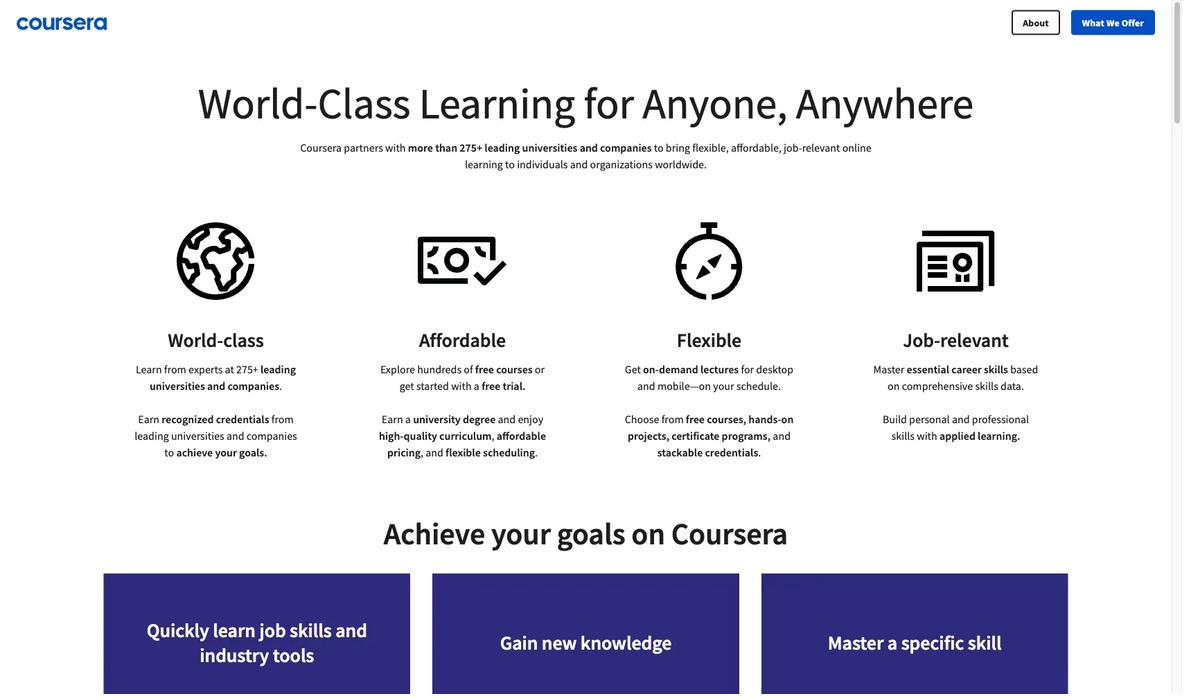 Task type: locate. For each thing, give the bounding box(es) containing it.
build personal and professional skills with
[[883, 413, 1030, 443]]

free left trial. at the left of the page
[[482, 379, 501, 393]]

,
[[492, 429, 495, 443], [421, 446, 424, 460]]

with down 'personal'
[[917, 429, 938, 443]]

for up organizations at top
[[584, 76, 634, 130]]

with down explore hundreds of free courses
[[451, 379, 472, 393]]

1 horizontal spatial to
[[505, 157, 515, 171]]

to bring flexible, affordable, job-relevant online learning to individuals and organizations worldwide.
[[465, 141, 872, 171]]

2 vertical spatial with
[[917, 429, 938, 443]]

, down quality
[[421, 446, 424, 460]]

about button
[[1012, 10, 1061, 35]]

job-relevant
[[904, 328, 1009, 353]]

free for free trial.
[[482, 379, 501, 393]]

0 horizontal spatial 275+
[[236, 363, 258, 376]]

hands-
[[749, 413, 782, 426]]

0 horizontal spatial leading
[[135, 429, 169, 443]]

online
[[843, 141, 872, 155]]

275+ up learning
[[460, 141, 483, 155]]

relevant up career
[[941, 328, 1009, 353]]

on-
[[643, 363, 659, 376]]

and inside and stackable credentials .
[[773, 429, 791, 443]]

choose from
[[625, 413, 686, 426]]

and
[[580, 141, 598, 155], [570, 157, 588, 171], [207, 379, 226, 393], [638, 379, 656, 393], [498, 413, 516, 426], [953, 413, 970, 426], [227, 429, 244, 443], [773, 429, 791, 443], [426, 446, 444, 460], [336, 619, 367, 643]]

on inside free courses, hands-on projects, certificate programs,
[[782, 413, 794, 426]]

what we offer link
[[1072, 10, 1156, 35]]

and inside earn a university degree and enjoy high-quality curriculum ,
[[498, 413, 516, 426]]

flexible,
[[693, 141, 729, 155]]

credentials for stackable
[[705, 446, 759, 460]]

1 vertical spatial ,
[[421, 446, 424, 460]]

1 horizontal spatial a
[[474, 379, 480, 393]]

0 vertical spatial with
[[385, 141, 406, 155]]

earn up high-
[[382, 413, 403, 426]]

1 horizontal spatial from
[[272, 413, 294, 426]]

skills inside quickly learn job skills and industry tools
[[290, 619, 332, 643]]

1 horizontal spatial on
[[782, 413, 794, 426]]

earn recognized credentials
[[138, 413, 269, 426]]

for desktop and mobile—on your schedule.
[[638, 363, 794, 393]]

skills down build
[[892, 429, 915, 443]]

2 vertical spatial universities
[[171, 429, 224, 443]]

professional
[[973, 413, 1030, 426]]

1 vertical spatial with
[[451, 379, 472, 393]]

skills
[[984, 363, 1009, 376], [976, 379, 999, 393], [892, 429, 915, 443], [290, 619, 332, 643]]

0 vertical spatial your
[[714, 379, 735, 393]]

1 vertical spatial free
[[482, 379, 501, 393]]

0 horizontal spatial relevant
[[803, 141, 841, 155]]

a left "specific"
[[888, 631, 898, 656]]

on up build
[[888, 379, 900, 393]]

applied
[[940, 429, 976, 443]]

2 vertical spatial a
[[888, 631, 898, 656]]

to left achieve
[[165, 446, 174, 460]]

a inside earn a university degree and enjoy high-quality curriculum ,
[[405, 413, 411, 426]]

skills up data.
[[984, 363, 1009, 376]]

0 vertical spatial ,
[[492, 429, 495, 443]]

1 vertical spatial universities
[[150, 379, 205, 393]]

credentials down programs,
[[705, 446, 759, 460]]

0 horizontal spatial your
[[215, 446, 237, 460]]

affordable,
[[731, 141, 782, 155]]

partners
[[344, 141, 383, 155]]

companies up organizations at top
[[600, 141, 652, 155]]

anywhere
[[796, 76, 974, 130]]

experts
[[189, 363, 223, 376]]

skill
[[968, 631, 1002, 656]]

get on-demand lectures
[[625, 363, 741, 376]]

skills left data.
[[976, 379, 999, 393]]

1 vertical spatial leading
[[261, 363, 296, 376]]

2 horizontal spatial with
[[917, 429, 938, 443]]

1 horizontal spatial credentials
[[705, 446, 759, 460]]

1 vertical spatial credentials
[[705, 446, 759, 460]]

on right goals
[[632, 515, 666, 553]]

free inside free courses, hands-on projects, certificate programs,
[[686, 413, 705, 426]]

affordable pricing
[[388, 429, 546, 460]]

projects,
[[628, 429, 670, 443]]

universities up achieve
[[171, 429, 224, 443]]

275+
[[460, 141, 483, 155], [236, 363, 258, 376]]

credentials
[[216, 413, 269, 426], [705, 446, 759, 460]]

a
[[474, 379, 480, 393], [405, 413, 411, 426], [888, 631, 898, 656]]

275+ right at
[[236, 363, 258, 376]]

0 vertical spatial world-
[[198, 76, 318, 130]]

leading up learning
[[485, 141, 520, 155]]

learning.
[[978, 429, 1021, 443]]

earn inside earn a university degree and enjoy high-quality curriculum ,
[[382, 413, 403, 426]]

0 horizontal spatial credentials
[[216, 413, 269, 426]]

free trial.
[[482, 379, 526, 393]]

job
[[260, 619, 286, 643]]

relevant left online
[[803, 141, 841, 155]]

applied learning.
[[940, 429, 1021, 443]]

2 vertical spatial free
[[686, 413, 705, 426]]

1 horizontal spatial relevant
[[941, 328, 1009, 353]]

2 horizontal spatial .
[[759, 446, 761, 460]]

hundreds
[[417, 363, 462, 376]]

0 horizontal spatial earn
[[138, 413, 159, 426]]

courses,
[[707, 413, 747, 426]]

1 vertical spatial your
[[215, 446, 237, 460]]

0 horizontal spatial from
[[164, 363, 186, 376]]

1 vertical spatial master
[[828, 631, 884, 656]]

1 earn from the left
[[138, 413, 159, 426]]

goals
[[557, 515, 626, 553]]

0 vertical spatial for
[[584, 76, 634, 130]]

world- for class
[[198, 76, 318, 130]]

1 vertical spatial relevant
[[941, 328, 1009, 353]]

free
[[476, 363, 494, 376], [482, 379, 501, 393], [686, 413, 705, 426]]

offer
[[1122, 16, 1145, 29]]

industry
[[200, 644, 269, 668]]

universities inside from leading universities and companies to
[[171, 429, 224, 443]]

specific
[[902, 631, 965, 656]]

skills for master essential career skills
[[984, 363, 1009, 376]]

what we offer button
[[1072, 10, 1156, 35]]

, inside earn a university degree and enjoy high-quality curriculum ,
[[492, 429, 495, 443]]

with left more
[[385, 141, 406, 155]]

for inside for desktop and mobile—on your schedule.
[[741, 363, 754, 376]]

leading down class
[[261, 363, 296, 376]]

0 vertical spatial coursera
[[300, 141, 342, 155]]

skills up tools
[[290, 619, 332, 643]]

achieve
[[176, 446, 213, 460]]

from for choose
[[662, 413, 684, 426]]

2 horizontal spatial a
[[888, 631, 898, 656]]

leading
[[485, 141, 520, 155], [261, 363, 296, 376], [135, 429, 169, 443]]

2 horizontal spatial leading
[[485, 141, 520, 155]]

earn
[[138, 413, 159, 426], [382, 413, 403, 426]]

learning
[[419, 76, 576, 130]]

skills inside based on comprehensive skills data.
[[976, 379, 999, 393]]

to left the bring
[[654, 141, 664, 155]]

leading inside leading universities and companies
[[261, 363, 296, 376]]

than
[[436, 141, 458, 155]]

1 horizontal spatial your
[[491, 515, 551, 553]]

1 vertical spatial on
[[782, 413, 794, 426]]

0 horizontal spatial a
[[405, 413, 411, 426]]

0 horizontal spatial to
[[165, 446, 174, 460]]

. inside and stackable credentials .
[[759, 446, 761, 460]]

get
[[625, 363, 641, 376]]

0 vertical spatial credentials
[[216, 413, 269, 426]]

leading inside from leading universities and companies to
[[135, 429, 169, 443]]

achieve your goals.
[[176, 446, 267, 460]]

relevant inside to bring flexible, affordable, job-relevant online learning to individuals and organizations worldwide.
[[803, 141, 841, 155]]

1 vertical spatial world-
[[168, 328, 223, 353]]

0 vertical spatial master
[[874, 363, 905, 376]]

0 vertical spatial on
[[888, 379, 900, 393]]

for up schedule.
[[741, 363, 754, 376]]

schedule.
[[737, 379, 781, 393]]

more
[[408, 141, 433, 155]]

universities up individuals at the left top of page
[[522, 141, 578, 155]]

credentials up the goals.
[[216, 413, 269, 426]]

from
[[164, 363, 186, 376], [272, 413, 294, 426], [662, 413, 684, 426]]

programs,
[[722, 429, 771, 443]]

with inside or get started with a
[[451, 379, 472, 393]]

1 vertical spatial for
[[741, 363, 754, 376]]

demand
[[659, 363, 699, 376]]

2 horizontal spatial on
[[888, 379, 900, 393]]

leading down recognized
[[135, 429, 169, 443]]

from inside from leading universities and companies to
[[272, 413, 294, 426]]

1 horizontal spatial coursera
[[672, 515, 788, 553]]

to
[[654, 141, 664, 155], [505, 157, 515, 171], [165, 446, 174, 460]]

2 horizontal spatial to
[[654, 141, 664, 155]]

master for master a specific skill
[[828, 631, 884, 656]]

2 horizontal spatial your
[[714, 379, 735, 393]]

coursera
[[300, 141, 342, 155], [672, 515, 788, 553]]

0 vertical spatial leading
[[485, 141, 520, 155]]

0 vertical spatial 275+
[[460, 141, 483, 155]]

universities
[[522, 141, 578, 155], [150, 379, 205, 393], [171, 429, 224, 443]]

1 horizontal spatial leading
[[261, 363, 296, 376]]

0 horizontal spatial with
[[385, 141, 406, 155]]

1 vertical spatial 275+
[[236, 363, 258, 376]]

companies up the goals.
[[247, 429, 297, 443]]

1 vertical spatial to
[[505, 157, 515, 171]]

1 horizontal spatial .
[[535, 446, 538, 460]]

2 earn from the left
[[382, 413, 403, 426]]

and inside build personal and professional skills with
[[953, 413, 970, 426]]

1 horizontal spatial earn
[[382, 413, 403, 426]]

1 horizontal spatial for
[[741, 363, 754, 376]]

, and flexible scheduling .
[[421, 446, 538, 460]]

free courses, hands-on projects, certificate programs,
[[628, 413, 794, 443]]

your for achieve your goals on coursera
[[491, 515, 551, 553]]

trial.
[[503, 379, 526, 393]]

, down the degree
[[492, 429, 495, 443]]

master
[[874, 363, 905, 376], [828, 631, 884, 656]]

relevant
[[803, 141, 841, 155], [941, 328, 1009, 353]]

and inside from leading universities and companies to
[[227, 429, 244, 443]]

1 horizontal spatial with
[[451, 379, 472, 393]]

0 horizontal spatial on
[[632, 515, 666, 553]]

0 vertical spatial relevant
[[803, 141, 841, 155]]

0 vertical spatial a
[[474, 379, 480, 393]]

2 vertical spatial your
[[491, 515, 551, 553]]

2 vertical spatial companies
[[247, 429, 297, 443]]

1 vertical spatial a
[[405, 413, 411, 426]]

companies inside from leading universities and companies to
[[247, 429, 297, 443]]

2 vertical spatial leading
[[135, 429, 169, 443]]

a up quality
[[405, 413, 411, 426]]

world-class
[[168, 328, 264, 353]]

master a specific skill
[[828, 631, 1002, 656]]

from for learn
[[164, 363, 186, 376]]

bring
[[666, 141, 691, 155]]

free right "of"
[[476, 363, 494, 376]]

1 vertical spatial companies
[[228, 379, 279, 393]]

learn
[[136, 363, 162, 376]]

1 horizontal spatial ,
[[492, 429, 495, 443]]

2 vertical spatial to
[[165, 446, 174, 460]]

2 horizontal spatial from
[[662, 413, 684, 426]]

earn left recognized
[[138, 413, 159, 426]]

universities down learn from experts at 275+
[[150, 379, 205, 393]]

credentials inside and stackable credentials .
[[705, 446, 759, 460]]

globe image
[[171, 217, 261, 306]]

curriculum
[[440, 429, 492, 443]]

free up certificate
[[686, 413, 705, 426]]

to right learning
[[505, 157, 515, 171]]

job-
[[904, 328, 941, 353]]

a down explore hundreds of free courses
[[474, 379, 480, 393]]

and inside to bring flexible, affordable, job-relevant online learning to individuals and organizations worldwide.
[[570, 157, 588, 171]]

certificates image
[[912, 217, 1001, 306]]

for
[[584, 76, 634, 130], [741, 363, 754, 376]]

companies down at
[[228, 379, 279, 393]]

pricing
[[388, 446, 421, 460]]

and inside for desktop and mobile—on your schedule.
[[638, 379, 656, 393]]

on down "desktop"
[[782, 413, 794, 426]]

2 vertical spatial on
[[632, 515, 666, 553]]



Task type: describe. For each thing, give the bounding box(es) containing it.
gain new knowledge
[[500, 631, 672, 656]]

master essential career skills
[[874, 363, 1009, 376]]

coursera partners with more than 275+ leading universities and companies
[[300, 141, 652, 155]]

high-
[[379, 429, 404, 443]]

1 horizontal spatial 275+
[[460, 141, 483, 155]]

essential
[[907, 363, 950, 376]]

about
[[1023, 16, 1050, 29]]

tools
[[273, 644, 314, 668]]

earn for earn a university degree and enjoy high-quality curriculum ,
[[382, 413, 403, 426]]

recognized
[[162, 413, 214, 426]]

a for earn a university degree and enjoy high-quality curriculum ,
[[405, 413, 411, 426]]

flexible
[[446, 446, 481, 460]]

earn for earn recognized credentials
[[138, 413, 159, 426]]

career
[[952, 363, 982, 376]]

get
[[400, 379, 414, 393]]

to inside from leading universities and companies to
[[165, 446, 174, 460]]

universities inside leading universities and companies
[[150, 379, 205, 393]]

master for master essential career skills
[[874, 363, 905, 376]]

on for achieve your goals on coursera
[[632, 515, 666, 553]]

job-
[[784, 141, 803, 155]]

or
[[535, 363, 545, 376]]

affordable
[[419, 328, 506, 353]]

enjoy
[[518, 413, 544, 426]]

individuals
[[517, 157, 568, 171]]

from leading universities and companies to
[[135, 413, 297, 460]]

skills for quickly learn job skills and industry tools
[[290, 619, 332, 643]]

build
[[883, 413, 907, 426]]

learn
[[213, 619, 256, 643]]

skills for based on comprehensive skills data.
[[976, 379, 999, 393]]

world-class learning for anyone, anywhere
[[198, 76, 974, 130]]

degree
[[463, 413, 496, 426]]

explore hundreds of free courses
[[381, 363, 535, 376]]

companies inside leading universities and companies
[[228, 379, 279, 393]]

money currency image
[[418, 217, 507, 306]]

we
[[1107, 16, 1120, 29]]

affordable
[[497, 429, 546, 443]]

what
[[1083, 16, 1105, 29]]

based
[[1011, 363, 1039, 376]]

0 horizontal spatial .
[[279, 379, 282, 393]]

your inside for desktop and mobile—on your schedule.
[[714, 379, 735, 393]]

with inside build personal and professional skills with
[[917, 429, 938, 443]]

learning
[[465, 157, 503, 171]]

a for master a specific skill
[[888, 631, 898, 656]]

scheduling
[[483, 446, 535, 460]]

knowledge
[[581, 631, 672, 656]]

0 vertical spatial companies
[[600, 141, 652, 155]]

quickly
[[147, 619, 209, 643]]

coursera logo image
[[17, 17, 107, 30]]

world- for class
[[168, 328, 223, 353]]

earn a university degree and enjoy high-quality curriculum ,
[[379, 413, 544, 443]]

data.
[[1001, 379, 1025, 393]]

gain
[[500, 631, 538, 656]]

leading universities and companies
[[150, 363, 296, 393]]

based on comprehensive skills data.
[[888, 363, 1039, 393]]

class
[[318, 76, 411, 130]]

comprehensive
[[902, 379, 974, 393]]

at
[[225, 363, 234, 376]]

worldwide.
[[655, 157, 707, 171]]

0 horizontal spatial coursera
[[300, 141, 342, 155]]

a inside or get started with a
[[474, 379, 480, 393]]

on inside based on comprehensive skills data.
[[888, 379, 900, 393]]

lectures
[[701, 363, 739, 376]]

your for achieve your goals.
[[215, 446, 237, 460]]

free for free courses, hands-on projects, certificate programs,
[[686, 413, 705, 426]]

desktop
[[757, 363, 794, 376]]

on for free courses, hands-on projects, certificate programs,
[[782, 413, 794, 426]]

quickly learn job skills and industry tools
[[147, 619, 367, 668]]

credentials for recognized
[[216, 413, 269, 426]]

0 vertical spatial to
[[654, 141, 664, 155]]

0 horizontal spatial for
[[584, 76, 634, 130]]

and inside leading universities and companies
[[207, 379, 226, 393]]

new
[[542, 631, 577, 656]]

class
[[223, 328, 264, 353]]

achieve
[[384, 515, 485, 553]]

flexible
[[677, 328, 742, 353]]

courses
[[497, 363, 533, 376]]

explore
[[381, 363, 415, 376]]

university
[[413, 413, 461, 426]]

quality
[[404, 429, 437, 443]]

choose
[[625, 413, 660, 426]]

compass image
[[665, 217, 754, 306]]

of
[[464, 363, 473, 376]]

and inside quickly learn job skills and industry tools
[[336, 619, 367, 643]]

stackable
[[658, 446, 703, 460]]

0 vertical spatial free
[[476, 363, 494, 376]]

about link
[[1012, 10, 1061, 35]]

and stackable credentials .
[[658, 429, 791, 460]]

1 vertical spatial coursera
[[672, 515, 788, 553]]

goals.
[[239, 446, 267, 460]]

what we offer
[[1083, 16, 1145, 29]]

skills inside build personal and professional skills with
[[892, 429, 915, 443]]

0 horizontal spatial ,
[[421, 446, 424, 460]]

learn from experts at 275+
[[136, 363, 261, 376]]

0 vertical spatial universities
[[522, 141, 578, 155]]

achieve your goals on coursera
[[384, 515, 788, 553]]



Task type: vqa. For each thing, say whether or not it's contained in the screenshot.
Vice related to Gonzales
no



